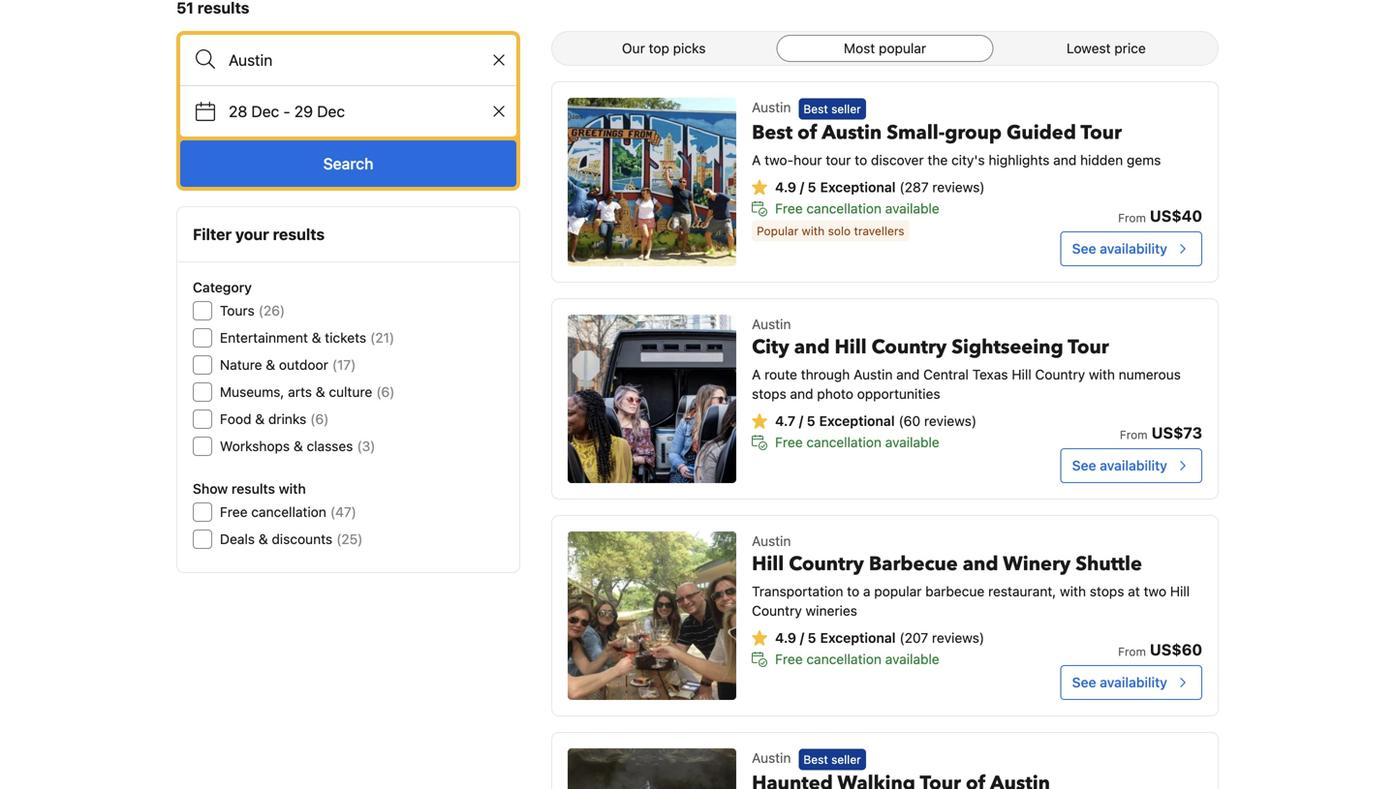 Task type: describe. For each thing, give the bounding box(es) containing it.
with inside the austin city and hill country sightseeing tour a route through austin and central texas hill country with numerous stops and photo opportunities
[[1089, 367, 1115, 383]]

wineries
[[806, 603, 858, 619]]

Where are you going? search field
[[180, 35, 517, 85]]

28 dec - 29 dec
[[229, 102, 345, 121]]

country up central
[[872, 334, 947, 361]]

austin city and hill country sightseeing tour a route through austin and central texas hill country with numerous stops and photo opportunities
[[752, 316, 1181, 402]]

two
[[1144, 584, 1167, 600]]

drinks
[[268, 411, 306, 427]]

austin inside austin hill country barbecue and winery shuttle transportation to a popular barbecue restaurant, with stops at two hill country wineries
[[752, 533, 791, 549]]

stops inside austin hill country barbecue and winery shuttle transportation to a popular barbecue restaurant, with stops at two hill country wineries
[[1090, 584, 1125, 600]]

opportunities
[[857, 386, 941, 402]]

two-
[[765, 152, 794, 168]]

available for barbecue
[[885, 652, 940, 668]]

your
[[235, 225, 269, 244]]

cancellation for of
[[807, 200, 882, 216]]

lowest
[[1067, 40, 1111, 56]]

gems
[[1127, 152, 1161, 168]]

sightseeing
[[952, 334, 1064, 361]]

from us$60
[[1118, 641, 1203, 659]]

hidden
[[1081, 152, 1123, 168]]

4.9 for of
[[775, 179, 797, 195]]

hill up transportation
[[752, 551, 784, 578]]

5 for and
[[807, 413, 816, 429]]

see availability for best of austin small-group guided tour
[[1072, 241, 1168, 257]]

(25)
[[336, 532, 363, 548]]

with left solo at the right top of the page
[[802, 224, 825, 238]]

from for best of austin small-group guided tour
[[1118, 211, 1146, 225]]

cancellation up deals & discounts (25)
[[251, 504, 326, 520]]

to inside best of austin small-group guided tour a two-hour tour to discover the city's highlights and hidden gems
[[855, 152, 867, 168]]

(17)
[[332, 357, 356, 373]]

transportation
[[752, 584, 844, 600]]

& for discounts
[[259, 532, 268, 548]]

solo
[[828, 224, 851, 238]]

0 vertical spatial results
[[273, 225, 325, 244]]

discover
[[871, 152, 924, 168]]

5 for austin
[[808, 179, 816, 195]]

free cancellation available for hill
[[775, 435, 940, 451]]

entertainment
[[220, 330, 308, 346]]

a for best of austin small-group guided tour
[[752, 152, 761, 168]]

barbecue
[[926, 584, 985, 600]]

us$73
[[1152, 424, 1203, 442]]

tour for city and hill country sightseeing tour
[[1068, 334, 1109, 361]]

1 vertical spatial results
[[232, 481, 275, 497]]

category
[[193, 280, 252, 296]]

tour
[[826, 152, 851, 168]]

/ for city
[[799, 413, 803, 429]]

travellers
[[854, 224, 905, 238]]

free for of
[[775, 200, 803, 216]]

group
[[945, 119, 1002, 146]]

29
[[294, 102, 313, 121]]

available for hill
[[885, 435, 940, 451]]

reviews) for group
[[933, 179, 985, 195]]

2 dec from the left
[[317, 102, 345, 121]]

4.7
[[775, 413, 796, 429]]

filter
[[193, 225, 232, 244]]

arts
[[288, 384, 312, 400]]

nature
[[220, 357, 262, 373]]

filter your results
[[193, 225, 325, 244]]

availability for hill country barbecue and winery shuttle
[[1100, 675, 1168, 691]]

classes
[[307, 439, 353, 454]]

(47)
[[330, 504, 357, 520]]

& for drinks
[[255, 411, 265, 427]]

photo
[[817, 386, 854, 402]]

popular inside austin hill country barbecue and winery shuttle transportation to a popular barbecue restaurant, with stops at two hill country wineries
[[874, 584, 922, 600]]

1 best seller from the top
[[804, 102, 861, 116]]

show results with
[[193, 481, 306, 497]]

free up 'deals'
[[220, 504, 248, 520]]

& for classes
[[294, 439, 303, 454]]

central
[[924, 367, 969, 383]]

tours (26)
[[220, 303, 285, 319]]

food
[[220, 411, 252, 427]]

exceptional for barbecue
[[820, 630, 896, 646]]

top
[[649, 40, 670, 56]]

picks
[[673, 40, 706, 56]]

1 vertical spatial (6)
[[310, 411, 329, 427]]

0 vertical spatial best
[[804, 102, 828, 116]]

restaurant,
[[988, 584, 1057, 600]]

and inside best of austin small-group guided tour a two-hour tour to discover the city's highlights and hidden gems
[[1054, 152, 1077, 168]]

and down route
[[790, 386, 814, 402]]

museums,
[[220, 384, 284, 400]]

2 seller from the top
[[832, 753, 861, 767]]

country down transportation
[[752, 603, 802, 619]]

see for sightseeing
[[1072, 458, 1097, 474]]

with inside austin hill country barbecue and winery shuttle transportation to a popular barbecue restaurant, with stops at two hill country wineries
[[1060, 584, 1086, 600]]

nature & outdoor (17)
[[220, 357, 356, 373]]

4.9 / 5 exceptional (287 reviews)
[[775, 179, 985, 195]]

from us$40
[[1118, 207, 1203, 225]]

of
[[798, 119, 817, 146]]

through
[[801, 367, 850, 383]]

from for hill country barbecue and winery shuttle
[[1118, 645, 1146, 659]]

culture
[[329, 384, 372, 400]]

city
[[752, 334, 790, 361]]

1 horizontal spatial (6)
[[376, 384, 395, 400]]

reviews) for and
[[932, 630, 985, 646]]

haunted walking tour of austin image
[[568, 749, 737, 790]]

see availability for hill country barbecue and winery shuttle
[[1072, 675, 1168, 691]]

a for city and hill country sightseeing tour
[[752, 367, 761, 383]]

show
[[193, 481, 228, 497]]

outdoor
[[279, 357, 328, 373]]

at
[[1128, 584, 1140, 600]]

numerous
[[1119, 367, 1181, 383]]

/ for hill
[[800, 630, 804, 646]]

deals
[[220, 532, 255, 548]]

-
[[283, 102, 290, 121]]

hill right two
[[1170, 584, 1190, 600]]

country up transportation
[[789, 551, 864, 578]]

popular with solo travellers
[[757, 224, 905, 238]]

guided
[[1007, 119, 1077, 146]]

most popular
[[844, 40, 927, 56]]

workshops
[[220, 439, 290, 454]]

country down the sightseeing
[[1035, 367, 1085, 383]]

exceptional for hill
[[819, 413, 895, 429]]

& for tickets
[[312, 330, 321, 346]]



Task type: locate. For each thing, give the bounding box(es) containing it.
deals & discounts (25)
[[220, 532, 363, 548]]

1 vertical spatial see
[[1072, 458, 1097, 474]]

free cancellation available up solo at the right top of the page
[[775, 200, 940, 216]]

0 vertical spatial tour
[[1081, 119, 1122, 146]]

from us$73
[[1120, 424, 1203, 442]]

a inside the austin city and hill country sightseeing tour a route through austin and central texas hill country with numerous stops and photo opportunities
[[752, 367, 761, 383]]

& right food
[[255, 411, 265, 427]]

4.9
[[775, 179, 797, 195], [775, 630, 797, 646]]

1 see availability from the top
[[1072, 241, 1168, 257]]

0 horizontal spatial stops
[[752, 386, 787, 402]]

see
[[1072, 241, 1097, 257], [1072, 458, 1097, 474], [1072, 675, 1097, 691]]

0 vertical spatial best seller
[[804, 102, 861, 116]]

1 vertical spatial available
[[885, 435, 940, 451]]

from left us$40
[[1118, 211, 1146, 225]]

tour right the sightseeing
[[1068, 334, 1109, 361]]

reviews) right (207 at the right bottom
[[932, 630, 985, 646]]

/ down transportation
[[800, 630, 804, 646]]

(287
[[900, 179, 929, 195]]

stops left at
[[1090, 584, 1125, 600]]

and up through
[[794, 334, 830, 361]]

see for guided
[[1072, 241, 1097, 257]]

and down 'guided'
[[1054, 152, 1077, 168]]

2 a from the top
[[752, 367, 761, 383]]

2 4.9 from the top
[[775, 630, 797, 646]]

from for city and hill country sightseeing tour
[[1120, 428, 1148, 442]]

/ down hour at the right
[[800, 179, 804, 195]]

1 vertical spatial best seller
[[804, 753, 861, 767]]

lowest price
[[1067, 40, 1146, 56]]

0 vertical spatial to
[[855, 152, 867, 168]]

our
[[622, 40, 645, 56]]

/ for of
[[800, 179, 804, 195]]

2 vertical spatial free cancellation available
[[775, 652, 940, 668]]

2 best seller from the top
[[804, 753, 861, 767]]

see availability for city and hill country sightseeing tour
[[1072, 458, 1168, 474]]

(6)
[[376, 384, 395, 400], [310, 411, 329, 427]]

1 vertical spatial tour
[[1068, 334, 1109, 361]]

exceptional down wineries
[[820, 630, 896, 646]]

austin hill country barbecue and winery shuttle transportation to a popular barbecue restaurant, with stops at two hill country wineries
[[752, 533, 1190, 619]]

cancellation for hill
[[807, 652, 882, 668]]

results
[[273, 225, 325, 244], [232, 481, 275, 497]]

2 vertical spatial /
[[800, 630, 804, 646]]

0 vertical spatial (6)
[[376, 384, 395, 400]]

0 vertical spatial see
[[1072, 241, 1097, 257]]

1 free cancellation available from the top
[[775, 200, 940, 216]]

2 availability from the top
[[1100, 458, 1168, 474]]

availability
[[1100, 241, 1168, 257], [1100, 458, 1168, 474], [1100, 675, 1168, 691]]

0 vertical spatial stops
[[752, 386, 787, 402]]

free cancellation available down "4.9 / 5 exceptional (207 reviews)"
[[775, 652, 940, 668]]

0 vertical spatial available
[[885, 200, 940, 216]]

food & drinks (6)
[[220, 411, 329, 427]]

2 vertical spatial available
[[885, 652, 940, 668]]

28
[[229, 102, 247, 121]]

(207
[[900, 630, 929, 646]]

most
[[844, 40, 875, 56]]

1 vertical spatial best
[[752, 119, 793, 146]]

from inside "from us$40"
[[1118, 211, 1146, 225]]

shuttle
[[1076, 551, 1142, 578]]

from left us$73
[[1120, 428, 1148, 442]]

free down transportation
[[775, 652, 803, 668]]

highlights
[[989, 152, 1050, 168]]

cancellation for city
[[807, 435, 882, 451]]

1 vertical spatial exceptional
[[819, 413, 895, 429]]

stops
[[752, 386, 787, 402], [1090, 584, 1125, 600]]

hill country barbecue and winery shuttle image
[[568, 532, 737, 701]]

cancellation
[[807, 200, 882, 216], [807, 435, 882, 451], [251, 504, 326, 520], [807, 652, 882, 668]]

1 vertical spatial seller
[[832, 753, 861, 767]]

reviews) for country
[[924, 413, 977, 429]]

1 horizontal spatial dec
[[317, 102, 345, 121]]

5 down hour at the right
[[808, 179, 816, 195]]

discounts
[[272, 532, 333, 548]]

0 vertical spatial /
[[800, 179, 804, 195]]

free cancellation available
[[775, 200, 940, 216], [775, 435, 940, 451], [775, 652, 940, 668]]

2 vertical spatial best
[[804, 753, 828, 767]]

3 availability from the top
[[1100, 675, 1168, 691]]

3 see availability from the top
[[1072, 675, 1168, 691]]

(60
[[899, 413, 921, 429]]

reviews) right (60
[[924, 413, 977, 429]]

a
[[752, 152, 761, 168], [752, 367, 761, 383]]

the
[[928, 152, 948, 168]]

reviews)
[[933, 179, 985, 195], [924, 413, 977, 429], [932, 630, 985, 646]]

seller
[[832, 102, 861, 116], [832, 753, 861, 767]]

1 vertical spatial 5
[[807, 413, 816, 429]]

search button
[[180, 141, 517, 187]]

1 vertical spatial availability
[[1100, 458, 1168, 474]]

0 vertical spatial availability
[[1100, 241, 1168, 257]]

hour
[[794, 152, 822, 168]]

0 vertical spatial seller
[[832, 102, 861, 116]]

1 vertical spatial /
[[799, 413, 803, 429]]

0 horizontal spatial (6)
[[310, 411, 329, 427]]

tour up the hidden
[[1081, 119, 1122, 146]]

& right 'deals'
[[259, 532, 268, 548]]

available for small-
[[885, 200, 940, 216]]

0 vertical spatial see availability
[[1072, 241, 1168, 257]]

dec left -
[[251, 102, 279, 121]]

with down shuttle
[[1060, 584, 1086, 600]]

free cancellation (47)
[[220, 504, 357, 520]]

4.9 down transportation
[[775, 630, 797, 646]]

from inside from us$60
[[1118, 645, 1146, 659]]

2 vertical spatial see
[[1072, 675, 1097, 691]]

2 vertical spatial 5
[[808, 630, 816, 646]]

& for outdoor
[[266, 357, 275, 373]]

best of austin small-group guided tour a two-hour tour to discover the city's highlights and hidden gems
[[752, 119, 1161, 168]]

0 vertical spatial popular
[[879, 40, 927, 56]]

2 vertical spatial reviews)
[[932, 630, 985, 646]]

0 vertical spatial reviews)
[[933, 179, 985, 195]]

3 available from the top
[[885, 652, 940, 668]]

4.7 / 5 exceptional (60 reviews)
[[775, 413, 977, 429]]

see for winery
[[1072, 675, 1097, 691]]

1 vertical spatial popular
[[874, 584, 922, 600]]

availability down "from us$40"
[[1100, 241, 1168, 257]]

price
[[1115, 40, 1146, 56]]

4.9 for hill
[[775, 630, 797, 646]]

1 horizontal spatial stops
[[1090, 584, 1125, 600]]

3 free cancellation available from the top
[[775, 652, 940, 668]]

availability down from us$73
[[1100, 458, 1168, 474]]

and inside austin hill country barbecue and winery shuttle transportation to a popular barbecue restaurant, with stops at two hill country wineries
[[963, 551, 999, 578]]

stops down route
[[752, 386, 787, 402]]

austin
[[752, 99, 791, 115], [822, 119, 882, 146], [752, 316, 791, 332], [854, 367, 893, 383], [752, 533, 791, 549], [752, 751, 791, 767]]

texas
[[973, 367, 1008, 383]]

available down (287
[[885, 200, 940, 216]]

1 vertical spatial see availability
[[1072, 458, 1168, 474]]

5 right the 4.7
[[807, 413, 816, 429]]

to inside austin hill country barbecue and winery shuttle transportation to a popular barbecue restaurant, with stops at two hill country wineries
[[847, 584, 860, 600]]

to left a at the bottom of the page
[[847, 584, 860, 600]]

availability for best of austin small-group guided tour
[[1100, 241, 1168, 257]]

winery
[[1003, 551, 1071, 578]]

hill
[[835, 334, 867, 361], [1012, 367, 1032, 383], [752, 551, 784, 578], [1170, 584, 1190, 600]]

0 vertical spatial 5
[[808, 179, 816, 195]]

1 4.9 from the top
[[775, 179, 797, 195]]

museums, arts & culture (6)
[[220, 384, 395, 400]]

0 vertical spatial exceptional
[[820, 179, 896, 195]]

0 vertical spatial 4.9
[[775, 179, 797, 195]]

austin inside best of austin small-group guided tour a two-hour tour to discover the city's highlights and hidden gems
[[822, 119, 882, 146]]

3 see from the top
[[1072, 675, 1097, 691]]

2 free cancellation available from the top
[[775, 435, 940, 451]]

2 see availability from the top
[[1072, 458, 1168, 474]]

1 vertical spatial 4.9
[[775, 630, 797, 646]]

exceptional down photo
[[819, 413, 895, 429]]

2 vertical spatial exceptional
[[820, 630, 896, 646]]

& right arts
[[316, 384, 325, 400]]

and up barbecue
[[963, 551, 999, 578]]

free cancellation available for barbecue
[[775, 652, 940, 668]]

with left numerous
[[1089, 367, 1115, 383]]

dec right the 29
[[317, 102, 345, 121]]

1 vertical spatial from
[[1120, 428, 1148, 442]]

us$60
[[1150, 641, 1203, 659]]

results up free cancellation (47)
[[232, 481, 275, 497]]

2 available from the top
[[885, 435, 940, 451]]

with up free cancellation (47)
[[279, 481, 306, 497]]

hill down the sightseeing
[[1012, 367, 1032, 383]]

tour inside the austin city and hill country sightseeing tour a route through austin and central texas hill country with numerous stops and photo opportunities
[[1068, 334, 1109, 361]]

and
[[1054, 152, 1077, 168], [794, 334, 830, 361], [897, 367, 920, 383], [790, 386, 814, 402], [963, 551, 999, 578]]

to right tour on the right of page
[[855, 152, 867, 168]]

with
[[802, 224, 825, 238], [1089, 367, 1115, 383], [279, 481, 306, 497], [1060, 584, 1086, 600]]

search
[[323, 155, 374, 173]]

barbecue
[[869, 551, 958, 578]]

see availability down "from us$40"
[[1072, 241, 1168, 257]]

5 for country
[[808, 630, 816, 646]]

0 vertical spatial from
[[1118, 211, 1146, 225]]

best seller
[[804, 102, 861, 116], [804, 753, 861, 767]]

1 vertical spatial a
[[752, 367, 761, 383]]

popular right a at the bottom of the page
[[874, 584, 922, 600]]

2 vertical spatial see availability
[[1072, 675, 1168, 691]]

best of austin small-group guided tour image
[[568, 98, 737, 266]]

1 vertical spatial stops
[[1090, 584, 1125, 600]]

popular
[[757, 224, 799, 238]]

best
[[804, 102, 828, 116], [752, 119, 793, 146], [804, 753, 828, 767]]

free down the 4.7
[[775, 435, 803, 451]]

small-
[[887, 119, 945, 146]]

/ right the 4.7
[[799, 413, 803, 429]]

exceptional for small-
[[820, 179, 896, 195]]

4.9 down two-
[[775, 179, 797, 195]]

1 see from the top
[[1072, 241, 1097, 257]]

tour inside best of austin small-group guided tour a two-hour tour to discover the city's highlights and hidden gems
[[1081, 119, 1122, 146]]

results right your
[[273, 225, 325, 244]]

1 vertical spatial to
[[847, 584, 860, 600]]

& left tickets
[[312, 330, 321, 346]]

1 seller from the top
[[832, 102, 861, 116]]

see availability down from us$60
[[1072, 675, 1168, 691]]

cancellation down "4.9 / 5 exceptional (207 reviews)"
[[807, 652, 882, 668]]

us$40
[[1150, 207, 1203, 225]]

tickets
[[325, 330, 366, 346]]

tours
[[220, 303, 255, 319]]

free for city
[[775, 435, 803, 451]]

available
[[885, 200, 940, 216], [885, 435, 940, 451], [885, 652, 940, 668]]

reviews) down city's
[[933, 179, 985, 195]]

2 see from the top
[[1072, 458, 1097, 474]]

5
[[808, 179, 816, 195], [807, 413, 816, 429], [808, 630, 816, 646]]

workshops & classes (3)
[[220, 439, 375, 454]]

stops inside the austin city and hill country sightseeing tour a route through austin and central texas hill country with numerous stops and photo opportunities
[[752, 386, 787, 402]]

2 vertical spatial availability
[[1100, 675, 1168, 691]]

entertainment & tickets (21)
[[220, 330, 395, 346]]

free up the popular
[[775, 200, 803, 216]]

from
[[1118, 211, 1146, 225], [1120, 428, 1148, 442], [1118, 645, 1146, 659]]

from left us$60
[[1118, 645, 1146, 659]]

(21)
[[370, 330, 395, 346]]

from inside from us$73
[[1120, 428, 1148, 442]]

1 dec from the left
[[251, 102, 279, 121]]

1 available from the top
[[885, 200, 940, 216]]

5 down wineries
[[808, 630, 816, 646]]

1 vertical spatial free cancellation available
[[775, 435, 940, 451]]

see availability down from us$73
[[1072, 458, 1168, 474]]

a inside best of austin small-group guided tour a two-hour tour to discover the city's highlights and hidden gems
[[752, 152, 761, 168]]

1 availability from the top
[[1100, 241, 1168, 257]]

exceptional down tour on the right of page
[[820, 179, 896, 195]]

free cancellation available down 4.7 / 5 exceptional (60 reviews)
[[775, 435, 940, 451]]

0 vertical spatial a
[[752, 152, 761, 168]]

route
[[765, 367, 797, 383]]

1 vertical spatial reviews)
[[924, 413, 977, 429]]

a left route
[[752, 367, 761, 383]]

see availability
[[1072, 241, 1168, 257], [1072, 458, 1168, 474], [1072, 675, 1168, 691]]

free for hill
[[775, 652, 803, 668]]

cancellation down 4.7 / 5 exceptional (60 reviews)
[[807, 435, 882, 451]]

a left two-
[[752, 152, 761, 168]]

a
[[863, 584, 871, 600]]

(3)
[[357, 439, 375, 454]]

city and hill country sightseeing tour image
[[568, 315, 737, 484]]

available down (207 at the right bottom
[[885, 652, 940, 668]]

our top picks
[[622, 40, 706, 56]]

best inside best of austin small-group guided tour a two-hour tour to discover the city's highlights and hidden gems
[[752, 119, 793, 146]]

(6) right culture
[[376, 384, 395, 400]]

& down drinks
[[294, 439, 303, 454]]

availability for city and hill country sightseeing tour
[[1100, 458, 1168, 474]]

city's
[[952, 152, 985, 168]]

hill up through
[[835, 334, 867, 361]]

0 horizontal spatial dec
[[251, 102, 279, 121]]

1 a from the top
[[752, 152, 761, 168]]

(6) up 'classes'
[[310, 411, 329, 427]]

tour for best of austin small-group guided tour
[[1081, 119, 1122, 146]]

available down (60
[[885, 435, 940, 451]]

cancellation up solo at the right top of the page
[[807, 200, 882, 216]]

and up opportunities at the right
[[897, 367, 920, 383]]

4.9 / 5 exceptional (207 reviews)
[[775, 630, 985, 646]]

(26)
[[258, 303, 285, 319]]

availability down from us$60
[[1100, 675, 1168, 691]]

free cancellation available for small-
[[775, 200, 940, 216]]

popular right most
[[879, 40, 927, 56]]

2 vertical spatial from
[[1118, 645, 1146, 659]]

& down entertainment
[[266, 357, 275, 373]]

0 vertical spatial free cancellation available
[[775, 200, 940, 216]]



Task type: vqa. For each thing, say whether or not it's contained in the screenshot.
field
no



